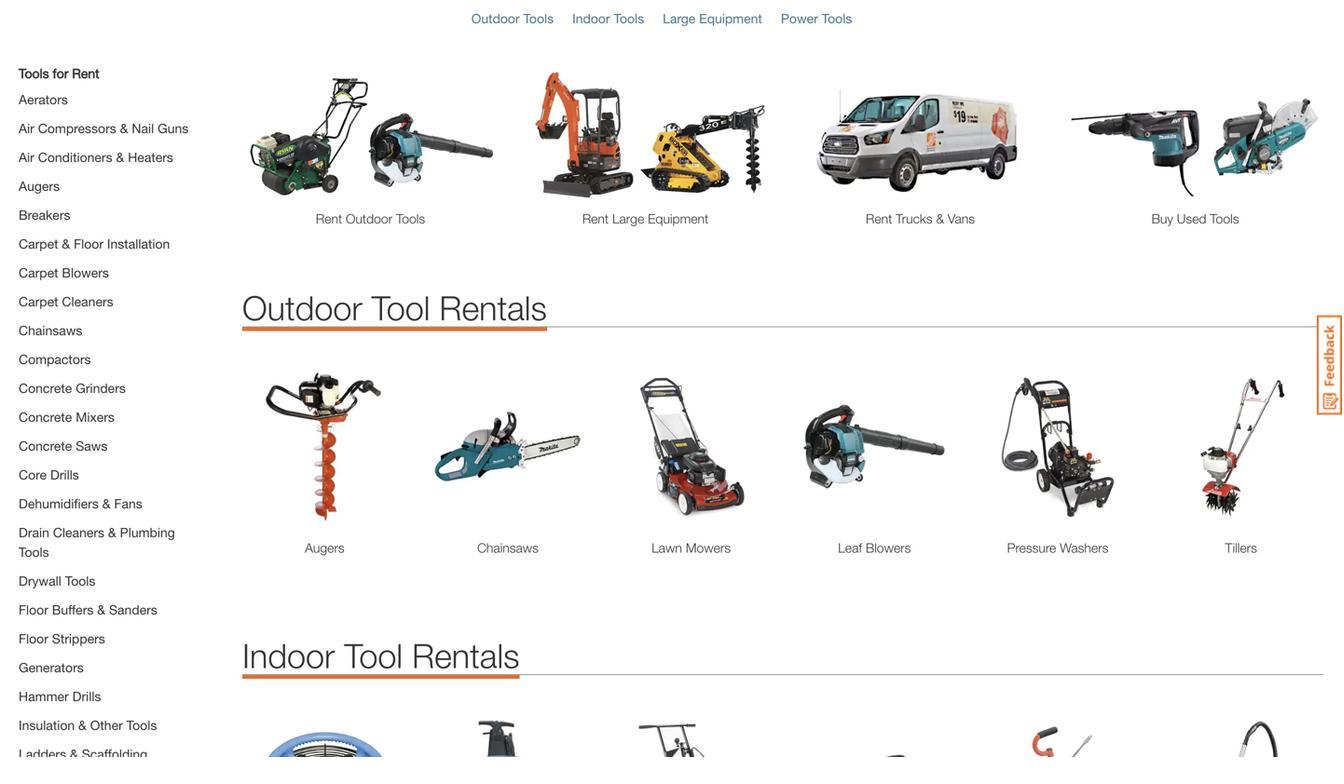 Task type: describe. For each thing, give the bounding box(es) containing it.
dehumidifiers & fans link
[[19, 496, 142, 512]]

insulation
[[19, 718, 75, 734]]

installation
[[107, 236, 170, 252]]

drain cleaners & plumbing tools link
[[19, 525, 175, 560]]

large equipment link
[[663, 11, 762, 26]]

air conditioners & heaters
[[19, 150, 173, 165]]

drywall tools link
[[19, 574, 95, 589]]

rent trucks & vans
[[866, 211, 975, 226]]

rent blowers image
[[242, 713, 407, 758]]

strippers
[[52, 632, 105, 647]]

insulation & other tools
[[19, 718, 157, 734]]

for
[[53, 66, 68, 81]]

tools up "buffers"
[[65, 574, 95, 589]]

air for air conditioners & heaters
[[19, 150, 34, 165]]

drain cleaners & plumbing tools
[[19, 525, 175, 560]]

vans
[[948, 211, 975, 226]]

1 horizontal spatial augers link
[[242, 539, 407, 558]]

concrete grinders
[[19, 381, 126, 396]]

carpet for carpet & floor installation
[[19, 236, 58, 252]]

indoor tools
[[572, 11, 644, 26]]

tools left for
[[19, 66, 49, 81]]

lawn mowers link
[[609, 539, 774, 558]]

0 vertical spatial floor
[[74, 236, 103, 252]]

 image for used
[[1067, 71, 1324, 200]]

core
[[19, 467, 47, 483]]

rent lawn mowers image
[[609, 365, 774, 530]]

power
[[781, 11, 818, 26]]

buffers
[[52, 603, 94, 618]]

leaf
[[838, 541, 862, 556]]

concrete mixers link
[[19, 410, 115, 425]]

rent for rent outdoor tools
[[316, 211, 342, 226]]

hammer drills
[[19, 689, 101, 705]]

concrete saws
[[19, 439, 108, 454]]

buy
[[1152, 211, 1174, 226]]

compactors link
[[19, 352, 91, 367]]

washers
[[1060, 541, 1109, 556]]

dehumidifiers & fans
[[19, 496, 142, 512]]

carpet for carpet blowers
[[19, 265, 58, 281]]

carpet & floor installation link
[[19, 236, 170, 252]]

rent outdoor tools link
[[242, 209, 499, 229]]

hammer
[[19, 689, 69, 705]]

carpet cleaners link
[[19, 294, 113, 309]]

compactors
[[19, 352, 91, 367]]

breakers
[[19, 207, 70, 223]]

lawn
[[652, 541, 682, 556]]

outdoor for tools
[[471, 11, 520, 26]]

tool for outdoor
[[372, 288, 430, 328]]

carpet blowers
[[19, 265, 109, 281]]

0 vertical spatial equipment
[[699, 11, 762, 26]]

core drills
[[19, 467, 79, 483]]

air conditioners & heaters link
[[19, 150, 173, 165]]

rent large equipment link
[[517, 209, 774, 229]]

generators link
[[19, 660, 84, 676]]

large inside rent large equipment 'link'
[[612, 211, 644, 226]]

floor strippers
[[19, 632, 105, 647]]

air compressors & nail guns
[[19, 121, 189, 136]]

carpet for carpet cleaners
[[19, 294, 58, 309]]

1 vertical spatial outdoor
[[346, 211, 393, 226]]

carpet cleaners
[[19, 294, 113, 309]]

floor buffers & sanders
[[19, 603, 157, 618]]

& left fans
[[102, 496, 111, 512]]

heaters
[[128, 150, 173, 165]]

rentals for indoor tool rentals
[[412, 636, 520, 676]]

conditioners
[[38, 150, 112, 165]]

drills for core drills
[[50, 467, 79, 483]]

rent chainsaws image
[[426, 365, 590, 530]]

augers for the leftmost augers link
[[19, 178, 60, 194]]

concrete grinders link
[[19, 381, 126, 396]]

concrete mixers
[[19, 410, 115, 425]]

& right "buffers"
[[97, 603, 105, 618]]

tools inside drain cleaners & plumbing tools
[[19, 545, 49, 560]]

concrete for concrete mixers
[[19, 410, 72, 425]]

& left nail
[[120, 121, 128, 136]]

& left the other
[[78, 718, 87, 734]]

cleaners for carpet
[[62, 294, 113, 309]]

& up carpet blowers link at the top of the page
[[62, 236, 70, 252]]

grinders
[[76, 381, 126, 396]]

tools right power
[[822, 11, 852, 26]]

rent pipe tools image
[[976, 713, 1140, 758]]

rent tillers image
[[1159, 365, 1324, 530]]

drywall
[[19, 574, 61, 589]]

buy used tools
[[1152, 211, 1239, 226]]

sanders
[[109, 603, 157, 618]]

dehumidifiers
[[19, 496, 99, 512]]

other
[[90, 718, 123, 734]]

compressors
[[38, 121, 116, 136]]

tools for rent
[[19, 66, 99, 81]]

aerators link
[[19, 92, 68, 107]]

floor for buffers
[[19, 603, 48, 618]]

tillers link
[[1159, 539, 1324, 558]]

concrete for concrete saws
[[19, 439, 72, 454]]



Task type: locate. For each thing, give the bounding box(es) containing it.
outdoor
[[471, 11, 520, 26], [346, 211, 393, 226], [242, 288, 362, 328]]

2 vertical spatial outdoor
[[242, 288, 362, 328]]

carpet & floor installation
[[19, 236, 170, 252]]

leaf blowers link
[[792, 539, 957, 558]]

2 air from the top
[[19, 150, 34, 165]]

 image for large
[[517, 71, 774, 200]]

2 carpet from the top
[[19, 265, 58, 281]]

1 vertical spatial drills
[[72, 689, 101, 705]]

rent outdoor tools
[[316, 211, 425, 226]]

indoor for indoor tools
[[572, 11, 610, 26]]

blowers
[[62, 265, 109, 281], [866, 541, 911, 556]]

rent large equipment
[[582, 211, 709, 226]]

rent
[[72, 66, 99, 81], [316, 211, 342, 226], [582, 211, 609, 226], [866, 211, 892, 226]]

outdoor for tool
[[242, 288, 362, 328]]

drills for hammer drills
[[72, 689, 101, 705]]

1 horizontal spatial augers
[[305, 541, 345, 556]]

rentals
[[439, 288, 547, 328], [412, 636, 520, 676]]

 image
[[242, 71, 499, 200], [517, 71, 774, 200], [792, 71, 1049, 200], [1067, 71, 1324, 200]]

mixers
[[76, 410, 115, 425]]

& left heaters
[[116, 150, 124, 165]]

outdoor tool rentals
[[242, 288, 547, 328]]

drain
[[19, 525, 49, 541]]

0 vertical spatial concrete
[[19, 381, 72, 396]]

air down aerators
[[19, 121, 34, 136]]

guns
[[158, 121, 189, 136]]

3  image from the left
[[792, 71, 1049, 200]]

outdoor tools link
[[471, 11, 554, 26]]

cleaners down carpet blowers link at the top of the page
[[62, 294, 113, 309]]

1 vertical spatial large
[[612, 211, 644, 226]]

1 horizontal spatial blowers
[[866, 541, 911, 556]]

mowers
[[686, 541, 731, 556]]

0 vertical spatial augers link
[[19, 178, 60, 194]]

 image up buy used tools
[[1067, 71, 1324, 200]]

1 vertical spatial indoor
[[242, 636, 335, 676]]

augers for the right augers link
[[305, 541, 345, 556]]

power tools link
[[781, 11, 852, 26]]

power tools
[[781, 11, 852, 26]]

concrete down the 'compactors' link
[[19, 381, 72, 396]]

cleaners
[[62, 294, 113, 309], [53, 525, 104, 541]]

indoor for indoor tool rentals
[[242, 636, 335, 676]]

 image for outdoor
[[242, 71, 499, 200]]

rent floor strippers image
[[609, 713, 774, 758]]

0 vertical spatial outdoor
[[471, 11, 520, 26]]

tools down drain on the left of the page
[[19, 545, 49, 560]]

 image up rent large equipment
[[517, 71, 774, 200]]

1 concrete from the top
[[19, 381, 72, 396]]

0 vertical spatial rentals
[[439, 288, 547, 328]]

air compressors & nail guns link
[[19, 121, 189, 136]]

chainsaws for top chainsaws link
[[19, 323, 82, 338]]

blowers for carpet blowers
[[62, 265, 109, 281]]

chainsaws link
[[19, 323, 82, 338], [426, 539, 590, 558]]

4  image from the left
[[1067, 71, 1324, 200]]

indoor tools link
[[572, 11, 644, 26]]

air for air compressors & nail guns
[[19, 121, 34, 136]]

core drills link
[[19, 467, 79, 483]]

carpet down carpet blowers link at the top of the page
[[19, 294, 58, 309]]

0 vertical spatial carpet
[[19, 236, 58, 252]]

0 horizontal spatial blowers
[[62, 265, 109, 281]]

0 vertical spatial indoor
[[572, 11, 610, 26]]

1 vertical spatial cleaners
[[53, 525, 104, 541]]

1  image from the left
[[242, 71, 499, 200]]

2 vertical spatial floor
[[19, 632, 48, 647]]

aerators
[[19, 92, 68, 107]]

fans
[[114, 496, 142, 512]]

3 carpet from the top
[[19, 294, 58, 309]]

rent trucks & vans link
[[792, 209, 1049, 229]]

outdoor tools
[[471, 11, 554, 26]]

1 air from the top
[[19, 121, 34, 136]]

pressure
[[1007, 541, 1056, 556]]

& left vans
[[936, 211, 944, 226]]

indoor tool rentals
[[242, 636, 520, 676]]

rent pressure washers image
[[976, 365, 1140, 530]]

cleaners for drain
[[53, 525, 104, 541]]

0 horizontal spatial large
[[612, 211, 644, 226]]

1 vertical spatial tool
[[344, 636, 403, 676]]

0 vertical spatial augers
[[19, 178, 60, 194]]

rent inside 'link'
[[582, 211, 609, 226]]

rentals for outdoor tool rentals
[[439, 288, 547, 328]]

0 horizontal spatial augers
[[19, 178, 60, 194]]

tool
[[372, 288, 430, 328], [344, 636, 403, 676]]

tools left large equipment link
[[614, 11, 644, 26]]

1 horizontal spatial chainsaws link
[[426, 539, 590, 558]]

 image for trucks
[[792, 71, 1049, 200]]

pressure washers link
[[976, 539, 1140, 558]]

rent for rent large equipment
[[582, 211, 609, 226]]

rent heaters image
[[792, 713, 957, 758]]

1 vertical spatial concrete
[[19, 410, 72, 425]]

leaf blowers
[[838, 541, 911, 556]]

0 vertical spatial chainsaws
[[19, 323, 82, 338]]

rent leaf blowers image
[[792, 365, 957, 530]]

tools right used
[[1210, 211, 1239, 226]]

1 vertical spatial augers
[[305, 541, 345, 556]]

1 vertical spatial chainsaws link
[[426, 539, 590, 558]]

floor down drywall
[[19, 603, 48, 618]]

floor up the generators link
[[19, 632, 48, 647]]

blowers down carpet & floor installation link
[[62, 265, 109, 281]]

trucks
[[896, 211, 933, 226]]

0 vertical spatial drills
[[50, 467, 79, 483]]

 image up the rent outdoor tools
[[242, 71, 499, 200]]

0 vertical spatial cleaners
[[62, 294, 113, 309]]

rent carpet cleaners image
[[426, 713, 590, 758]]

floor
[[74, 236, 103, 252], [19, 603, 48, 618], [19, 632, 48, 647]]

saws
[[76, 439, 108, 454]]

indoor up rent blowers image
[[242, 636, 335, 676]]

1 vertical spatial chainsaws
[[477, 541, 539, 556]]

2 vertical spatial concrete
[[19, 439, 72, 454]]

buy used tools link
[[1067, 209, 1324, 229]]

concrete
[[19, 381, 72, 396], [19, 410, 72, 425], [19, 439, 72, 454]]

1 vertical spatial rentals
[[412, 636, 520, 676]]

tool for indoor
[[344, 636, 403, 676]]

1 vertical spatial floor
[[19, 603, 48, 618]]

0 horizontal spatial indoor
[[242, 636, 335, 676]]

breakers link
[[19, 207, 70, 223]]

equipment inside rent large equipment 'link'
[[648, 211, 709, 226]]

0 vertical spatial blowers
[[62, 265, 109, 281]]

drills down concrete saws link
[[50, 467, 79, 483]]

used
[[1177, 211, 1207, 226]]

0 vertical spatial large
[[663, 11, 696, 26]]

rent for rent trucks & vans
[[866, 211, 892, 226]]

lawn mowers
[[652, 541, 731, 556]]

1 vertical spatial carpet
[[19, 265, 58, 281]]

3 concrete from the top
[[19, 439, 72, 454]]

1 vertical spatial air
[[19, 150, 34, 165]]

air left conditioners
[[19, 150, 34, 165]]

augers link
[[19, 178, 60, 194], [242, 539, 407, 558]]

chainsaws
[[19, 323, 82, 338], [477, 541, 539, 556]]

indoor right outdoor tools
[[572, 11, 610, 26]]

 image up rent trucks & vans
[[792, 71, 1049, 200]]

tools up outdoor tool rentals
[[396, 211, 425, 226]]

0 horizontal spatial augers link
[[19, 178, 60, 194]]

generators
[[19, 660, 84, 676]]

1 horizontal spatial chainsaws
[[477, 541, 539, 556]]

concrete up concrete saws link
[[19, 410, 72, 425]]

floor strippers link
[[19, 632, 105, 647]]

2 vertical spatial carpet
[[19, 294, 58, 309]]

1 vertical spatial augers link
[[242, 539, 407, 558]]

1 horizontal spatial large
[[663, 11, 696, 26]]

0 horizontal spatial chainsaws
[[19, 323, 82, 338]]

cleaners inside drain cleaners & plumbing tools
[[53, 525, 104, 541]]

insulation & other tools link
[[19, 718, 157, 734]]

drills up insulation & other tools
[[72, 689, 101, 705]]

indoor
[[572, 11, 610, 26], [242, 636, 335, 676]]

tools
[[523, 11, 554, 26], [614, 11, 644, 26], [822, 11, 852, 26], [19, 66, 49, 81], [396, 211, 425, 226], [1210, 211, 1239, 226], [19, 545, 49, 560], [65, 574, 95, 589], [126, 718, 157, 734]]

0 vertical spatial air
[[19, 121, 34, 136]]

cleaners down dehumidifiers & fans
[[53, 525, 104, 541]]

1 horizontal spatial indoor
[[572, 11, 610, 26]]

feedback link image
[[1317, 315, 1342, 416]]

blowers for leaf blowers
[[866, 541, 911, 556]]

& inside drain cleaners & plumbing tools
[[108, 525, 116, 541]]

0 vertical spatial tool
[[372, 288, 430, 328]]

1 vertical spatial blowers
[[866, 541, 911, 556]]

floor for strippers
[[19, 632, 48, 647]]

concrete saws link
[[19, 439, 108, 454]]

0 vertical spatial chainsaws link
[[19, 323, 82, 338]]

tools right the other
[[126, 718, 157, 734]]

rent augers image
[[242, 365, 407, 530]]

carpet up carpet cleaners
[[19, 265, 58, 281]]

carpet down breakers
[[19, 236, 58, 252]]

pressure washers
[[1007, 541, 1109, 556]]

1 vertical spatial equipment
[[648, 211, 709, 226]]

rent vacuums image
[[1159, 713, 1324, 758]]

concrete up core drills
[[19, 439, 72, 454]]

2  image from the left
[[517, 71, 774, 200]]

carpet blowers link
[[19, 265, 109, 281]]

air
[[19, 121, 34, 136], [19, 150, 34, 165]]

2 concrete from the top
[[19, 410, 72, 425]]

tools left indoor tools
[[523, 11, 554, 26]]

blowers right the leaf
[[866, 541, 911, 556]]

augers
[[19, 178, 60, 194], [305, 541, 345, 556]]

& down fans
[[108, 525, 116, 541]]

nail
[[132, 121, 154, 136]]

chainsaws for bottommost chainsaws link
[[477, 541, 539, 556]]

1 carpet from the top
[[19, 236, 58, 252]]

concrete for concrete grinders
[[19, 381, 72, 396]]

large equipment
[[663, 11, 762, 26]]

floor buffers & sanders link
[[19, 603, 157, 618]]

equipment
[[699, 11, 762, 26], [648, 211, 709, 226]]

drywall tools
[[19, 574, 95, 589]]

tillers
[[1225, 541, 1257, 556]]

hammer drills link
[[19, 689, 101, 705]]

0 horizontal spatial chainsaws link
[[19, 323, 82, 338]]

plumbing
[[120, 525, 175, 541]]

floor up carpet blowers link at the top of the page
[[74, 236, 103, 252]]



Task type: vqa. For each thing, say whether or not it's contained in the screenshot.
Light Type to the left
no



